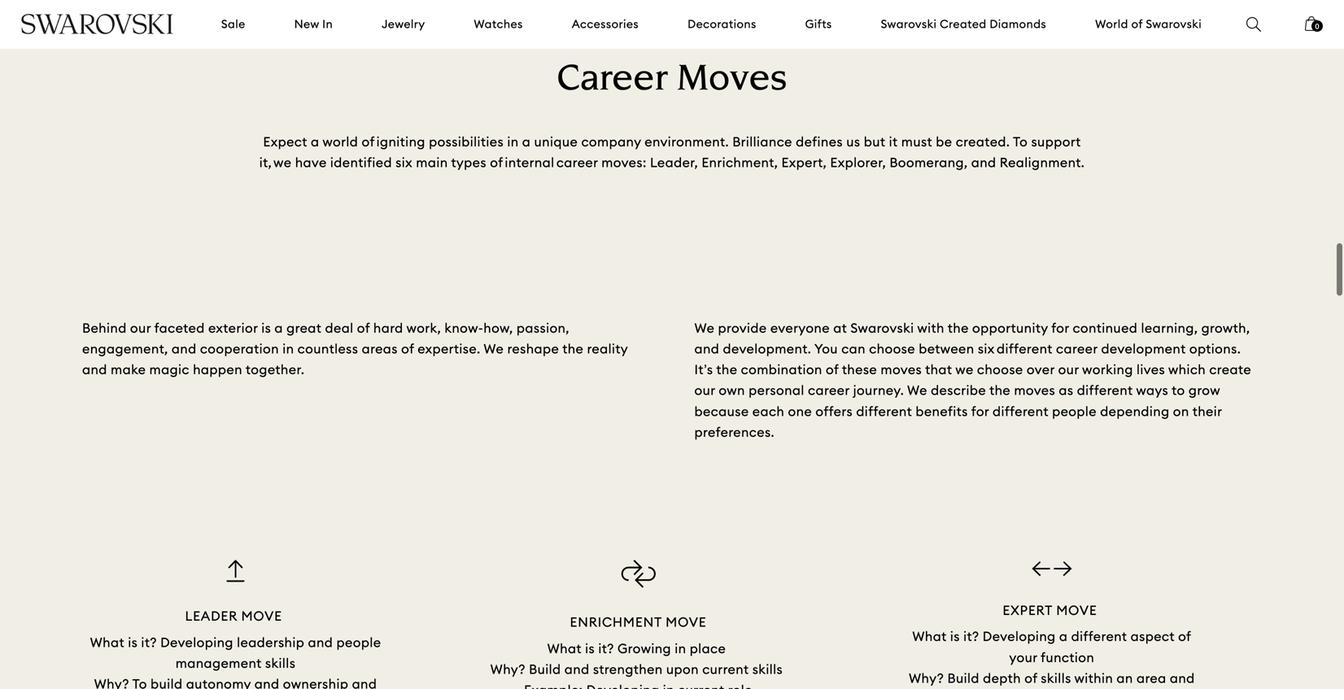 Task type: vqa. For each thing, say whether or not it's contained in the screenshot.
topmost our
yes



Task type: locate. For each thing, give the bounding box(es) containing it.
reshape
[[507, 341, 559, 357]]

2 horizontal spatial move
[[1057, 602, 1098, 619]]

choose down six different
[[978, 362, 1024, 378]]

areas
[[362, 341, 398, 357]]

our inside behind our faceted exterior is a great deal of hard work, know-how, passion, engagement, and cooperation in countless areas of expertise. we reshape the reality and make magic happen together.
[[130, 320, 151, 337]]

0 vertical spatial choose
[[870, 341, 916, 357]]

own
[[719, 382, 746, 399]]

in up together.
[[283, 341, 294, 357]]

moves down over
[[1015, 382, 1056, 399]]

is for what is it? developing leadership and people management skills
[[128, 634, 138, 651]]

0 vertical spatial moves
[[881, 362, 922, 378]]

swarovski left created
[[881, 17, 937, 31]]

gifts link
[[806, 16, 832, 32]]

a left great
[[275, 320, 283, 337]]

personal
[[749, 382, 805, 399]]

expertise.
[[418, 341, 481, 357]]

aspect
[[1131, 629, 1175, 645]]

make
[[111, 362, 146, 378]]

is inside what is it? developing leadership and people management skills
[[128, 634, 138, 651]]

a inside what is it? developing a different aspect of your function why? build depth of skills within an area and
[[1060, 629, 1068, 645]]

2 horizontal spatial our
[[1059, 362, 1080, 378]]

0 vertical spatial we
[[695, 320, 715, 337]]

1 horizontal spatial choose
[[978, 362, 1024, 378]]

skills down leadership
[[265, 655, 296, 672]]

2 vertical spatial in
[[675, 641, 687, 657]]

for left continued
[[1052, 320, 1070, 337]]

deal
[[325, 320, 354, 337]]

swarovski right world
[[1146, 17, 1202, 31]]

of inside "we provide everyone at swarovski with the opportunity for continued learning, growth, and development. you can choose between six different career development options. it's the combination of these moves that we choose over our working lives which create our own personal career journey. we describe the moves as different ways to grow because each one offers different benefits for different people depending on their preferences."
[[826, 362, 839, 378]]

move up function
[[1057, 602, 1098, 619]]

and left strengthen
[[565, 661, 590, 678]]

we down "how," at the left top of page
[[484, 341, 504, 357]]

move up leadership
[[241, 608, 282, 625]]

career down continued
[[1057, 341, 1098, 357]]

work,
[[407, 320, 441, 337]]

accessories
[[572, 17, 639, 31]]

career up 'offers'
[[808, 382, 850, 399]]

learning,
[[1142, 320, 1198, 337]]

2 horizontal spatial skills
[[1041, 670, 1072, 687]]

for
[[1052, 320, 1070, 337], [972, 403, 990, 420]]

we left provide
[[695, 320, 715, 337]]

and
[[972, 154, 997, 171], [172, 341, 197, 357], [695, 341, 720, 357], [82, 362, 107, 378], [308, 634, 333, 651], [565, 661, 590, 678], [1170, 670, 1195, 687]]

0 horizontal spatial choose
[[870, 341, 916, 357]]

move up place
[[666, 614, 707, 631]]

career
[[1057, 341, 1098, 357], [808, 382, 850, 399]]

created
[[940, 17, 987, 31]]

for down describe
[[972, 403, 990, 420]]

1 horizontal spatial people
[[1053, 403, 1097, 420]]

1 vertical spatial we
[[484, 341, 504, 357]]

and inside what is it? developing a different aspect of your function why? build depth of skills within an area and
[[1170, 670, 1195, 687]]

cart-mobile image image
[[1306, 16, 1319, 31]]

developing for leadership
[[160, 634, 233, 651]]

0 horizontal spatial move
[[241, 608, 282, 625]]

what inside what is it? developing leadership and people management skills
[[90, 634, 124, 651]]

it? inside what is it? developing leadership and people management skills
[[141, 634, 157, 651]]

of internal career
[[490, 154, 598, 171]]

choose right can
[[870, 341, 916, 357]]

we inside behind our faceted exterior is a great deal of hard work, know-how, passion, engagement, and cooperation in countless areas of expertise. we reshape the reality and make magic happen together.
[[484, 341, 504, 357]]

world of swarovski link
[[1096, 16, 1202, 32]]

support
[[1032, 133, 1081, 150]]

these
[[842, 362, 878, 378]]

ways
[[1137, 382, 1169, 399]]

1 horizontal spatial build
[[948, 670, 980, 687]]

the inside behind our faceted exterior is a great deal of hard work, know-how, passion, engagement, and cooperation in countless areas of expertise. we reshape the reality and make magic happen together.
[[563, 341, 584, 357]]

it? inside what is it? growing in place why? build and strengthen upon current skills
[[599, 641, 614, 657]]

and up the 'it's'
[[695, 341, 720, 357]]

0 horizontal spatial moves
[[881, 362, 922, 378]]

1 horizontal spatial move
[[666, 614, 707, 631]]

developing inside what is it? developing leadership and people management skills
[[160, 634, 233, 651]]

what
[[913, 629, 947, 645], [90, 634, 124, 651], [547, 641, 582, 657]]

it? for your
[[964, 629, 980, 645]]

a up of internal career
[[522, 133, 531, 150]]

your
[[1010, 649, 1038, 666]]

different down working
[[1077, 382, 1133, 399]]

people inside "we provide everyone at swarovski with the opportunity for continued learning, growth, and development. you can choose between six different career development options. it's the combination of these moves that we choose over our working lives which create our own personal career journey. we describe the moves as different ways to grow because each one offers different benefits for different people depending on their preferences."
[[1053, 403, 1097, 420]]

what inside what is it? growing in place why? build and strengthen upon current skills
[[547, 641, 582, 657]]

the left reality
[[563, 341, 584, 357]]

because
[[695, 403, 749, 420]]

in inside expect a world of igniting possibilities in a unique company environment. brilliance defines us but it must be created. to support it, we have identified six main types of internal career moves: leader, enrichment, expert, explorer, boomerang, and realignment.
[[507, 133, 519, 150]]

create
[[1210, 362, 1252, 378]]

countless
[[298, 341, 358, 357]]

new in link
[[294, 16, 333, 32]]

0 horizontal spatial for
[[972, 403, 990, 420]]

is inside what is it? growing in place why? build and strengthen upon current skills
[[585, 641, 595, 657]]

0 horizontal spatial what
[[90, 634, 124, 651]]

0 vertical spatial people
[[1053, 403, 1097, 420]]

1 horizontal spatial in
[[507, 133, 519, 150]]

expert move
[[1003, 602, 1102, 619]]

moves
[[881, 362, 922, 378], [1015, 382, 1056, 399]]

it?
[[964, 629, 980, 645], [141, 634, 157, 651], [599, 641, 614, 657]]

1 horizontal spatial career
[[1057, 341, 1098, 357]]

1 horizontal spatial developing
[[983, 629, 1056, 645]]

decorations
[[688, 17, 757, 31]]

different up function
[[1072, 629, 1128, 645]]

2 horizontal spatial we
[[908, 382, 928, 399]]

1 vertical spatial in
[[283, 341, 294, 357]]

build inside what is it? developing a different aspect of your function why? build depth of skills within an area and
[[948, 670, 980, 687]]

developing up your
[[983, 629, 1056, 645]]

0 horizontal spatial we
[[484, 341, 504, 357]]

2 horizontal spatial it?
[[964, 629, 980, 645]]

it
[[889, 133, 898, 150]]

development.
[[723, 341, 812, 357]]

what for what is it? growing in place why? build and strengthen upon current skills
[[547, 641, 582, 657]]

function
[[1041, 649, 1095, 666]]

0 vertical spatial our
[[130, 320, 151, 337]]

our up as
[[1059, 362, 1080, 378]]

in inside what is it? growing in place why? build and strengthen upon current skills
[[675, 641, 687, 657]]

in up upon
[[675, 641, 687, 657]]

0 link
[[1306, 15, 1324, 42]]

0 horizontal spatial it?
[[141, 634, 157, 651]]

1 horizontal spatial it?
[[599, 641, 614, 657]]

it? inside what is it? developing a different aspect of your function why? build depth of skills within an area and
[[964, 629, 980, 645]]

1 horizontal spatial we
[[695, 320, 715, 337]]

swarovski up can
[[851, 320, 915, 337]]

1 vertical spatial career
[[808, 382, 850, 399]]

new
[[294, 17, 319, 31]]

move
[[1057, 602, 1098, 619], [241, 608, 282, 625], [666, 614, 707, 631]]

of right deal
[[357, 320, 370, 337]]

as
[[1059, 382, 1074, 399]]

different down journey.
[[857, 403, 913, 420]]

expect a world of igniting possibilities in a unique company environment. brilliance defines us but it must be created. to support it, we have identified six main types of internal career moves: leader, enrichment, expert, explorer, boomerang, and realignment.
[[259, 133, 1085, 171]]

1 vertical spatial moves
[[1015, 382, 1056, 399]]

developing down leader
[[160, 634, 233, 651]]

0 horizontal spatial developing
[[160, 634, 233, 651]]

0 horizontal spatial skills
[[265, 655, 296, 672]]

1 horizontal spatial skills
[[753, 661, 783, 678]]

accessories link
[[572, 16, 639, 32]]

0 vertical spatial in
[[507, 133, 519, 150]]

defines
[[796, 133, 843, 150]]

offers
[[816, 403, 853, 420]]

and down created.
[[972, 154, 997, 171]]

2 horizontal spatial what
[[913, 629, 947, 645]]

passion,
[[517, 320, 570, 337]]

our down the 'it's'
[[695, 382, 716, 399]]

a up function
[[1060, 629, 1068, 645]]

in up of internal career
[[507, 133, 519, 150]]

what is it? growing in place why? build and strengthen upon current skills
[[491, 641, 787, 678]]

of down 'you'
[[826, 362, 839, 378]]

0 horizontal spatial build
[[529, 661, 561, 678]]

new in
[[294, 17, 333, 31]]

together.
[[246, 362, 305, 378]]

build
[[529, 661, 561, 678], [948, 670, 980, 687]]

decorations link
[[688, 16, 757, 32]]

with
[[918, 320, 945, 337]]

leader move
[[185, 608, 286, 625]]

what inside what is it? developing a different aspect of your function why? build depth of skills within an area and
[[913, 629, 947, 645]]

is inside behind our faceted exterior is a great deal of hard work, know-how, passion, engagement, and cooperation in countless areas of expertise. we reshape the reality and make magic happen together.
[[261, 320, 271, 337]]

skills right the current
[[753, 661, 783, 678]]

1 vertical spatial people
[[337, 634, 381, 651]]

1 horizontal spatial for
[[1052, 320, 1070, 337]]

1 vertical spatial choose
[[978, 362, 1024, 378]]

what for what is it? developing a different aspect of your function why? build depth of skills within an area and
[[913, 629, 947, 645]]

2 vertical spatial our
[[695, 382, 716, 399]]

upon
[[667, 661, 699, 678]]

realignment.
[[1000, 154, 1085, 171]]

1 horizontal spatial what
[[547, 641, 582, 657]]

skills inside what is it? developing a different aspect of your function why? build depth of skills within an area and
[[1041, 670, 1072, 687]]

of right aspect
[[1179, 629, 1192, 645]]

2 horizontal spatial in
[[675, 641, 687, 657]]

0 horizontal spatial our
[[130, 320, 151, 337]]

and down 'faceted' on the left of the page
[[172, 341, 197, 357]]

us
[[847, 133, 861, 150]]

options.
[[1190, 341, 1241, 357]]

skills down function
[[1041, 670, 1072, 687]]

the up between
[[948, 320, 969, 337]]

swarovski
[[881, 17, 937, 31], [1146, 17, 1202, 31], [851, 320, 915, 337]]

development
[[1102, 341, 1186, 357]]

on
[[1174, 403, 1190, 420]]

and right "area"
[[1170, 670, 1195, 687]]

what is it? developing leadership and people management skills
[[90, 634, 381, 672]]

our up engagement,
[[130, 320, 151, 337]]

0 horizontal spatial why?
[[491, 661, 526, 678]]

0 vertical spatial for
[[1052, 320, 1070, 337]]

leader
[[185, 608, 238, 625]]

moves up journey.
[[881, 362, 922, 378]]

different inside what is it? developing a different aspect of your function why? build depth of skills within an area and
[[1072, 629, 1128, 645]]

moves:
[[602, 154, 647, 171]]

1 horizontal spatial our
[[695, 382, 716, 399]]

can
[[842, 341, 866, 357]]

developing inside what is it? developing a different aspect of your function why? build depth of skills within an area and
[[983, 629, 1056, 645]]

explorer,
[[831, 154, 886, 171]]

0 horizontal spatial people
[[337, 634, 381, 651]]

expert
[[1003, 602, 1053, 619]]

that
[[926, 362, 953, 378]]

choose
[[870, 341, 916, 357], [978, 362, 1024, 378]]

we down that
[[908, 382, 928, 399]]

world
[[1096, 17, 1129, 31]]

0 horizontal spatial in
[[283, 341, 294, 357]]

strengthen
[[593, 661, 663, 678]]

1 horizontal spatial why?
[[909, 670, 944, 687]]

of down work,
[[401, 341, 414, 357]]

a up have
[[311, 133, 319, 150]]

what is it? developing a different aspect of your function why? build depth of skills within an area and
[[909, 629, 1195, 689]]

identified
[[330, 154, 392, 171]]

and right leadership
[[308, 634, 333, 651]]

is inside what is it? developing a different aspect of your function why? build depth of skills within an area and
[[951, 629, 960, 645]]



Task type: describe. For each thing, give the bounding box(es) containing it.
and inside expect a world of igniting possibilities in a unique company environment. brilliance defines us but it must be created. to support it, we have identified six main types of internal career moves: leader, enrichment, expert, explorer, boomerang, and realignment.
[[972, 154, 997, 171]]

company
[[582, 133, 641, 150]]

why? inside what is it? growing in place why? build and strengthen upon current skills
[[491, 661, 526, 678]]

how,
[[484, 320, 513, 337]]

lives
[[1137, 362, 1166, 378]]

journey.
[[853, 382, 904, 399]]

jewelry link
[[382, 16, 425, 32]]

but
[[864, 133, 886, 150]]

move for expert move
[[1057, 602, 1098, 619]]

the right describe
[[990, 382, 1011, 399]]

management
[[176, 655, 262, 672]]

leader,
[[650, 154, 699, 171]]

sale link
[[221, 16, 246, 32]]

growing
[[618, 641, 672, 657]]

career moves
[[557, 61, 788, 100]]

to
[[1013, 133, 1028, 150]]

depth
[[983, 670, 1022, 687]]

world
[[323, 133, 358, 150]]

of down your
[[1025, 670, 1038, 687]]

the up own
[[717, 362, 738, 378]]

each
[[753, 403, 785, 420]]

different down over
[[993, 403, 1049, 420]]

within
[[1075, 670, 1114, 687]]

main
[[416, 154, 448, 171]]

it? for and
[[599, 641, 614, 657]]

created.
[[956, 133, 1010, 150]]

and inside what is it? developing leadership and people management skills
[[308, 634, 333, 651]]

skills inside what is it? developing leadership and people management skills
[[265, 655, 296, 672]]

why? inside what is it? developing a different aspect of your function why? build depth of skills within an area and
[[909, 670, 944, 687]]

working
[[1083, 362, 1134, 378]]

happen
[[193, 362, 243, 378]]

describe
[[931, 382, 987, 399]]

a inside behind our faceted exterior is a great deal of hard work, know-how, passion, engagement, and cooperation in countless areas of expertise. we reshape the reality and make magic happen together.
[[275, 320, 283, 337]]

six
[[396, 154, 413, 171]]

preferences.
[[695, 424, 775, 441]]

is for what is it? developing a different aspect of your function why? build depth of skills within an area and
[[951, 629, 960, 645]]

moves
[[677, 61, 788, 100]]

growth,
[[1202, 320, 1251, 337]]

0
[[1316, 22, 1320, 31]]

we provide everyone at swarovski with the opportunity for continued learning, growth, and development. you can choose between six different career development options. it's the combination of these moves that we choose over our working lives which create our own personal career journey. we describe the moves as different ways to grow because each one offers different benefits for different people depending on their preferences.
[[695, 320, 1252, 441]]

engagement,
[[82, 341, 168, 357]]

watches link
[[474, 16, 523, 32]]

environment.
[[645, 133, 729, 150]]

world of swarovski
[[1096, 17, 1202, 31]]

jewelry
[[382, 17, 425, 31]]

to
[[1172, 382, 1186, 399]]

we
[[956, 362, 974, 378]]

boomerang,
[[890, 154, 968, 171]]

of right world
[[1132, 17, 1143, 31]]

swarovski image
[[20, 14, 174, 34]]

which
[[1169, 362, 1206, 378]]

everyone
[[771, 320, 830, 337]]

provide
[[718, 320, 767, 337]]

exterior
[[208, 320, 258, 337]]

swarovski created diamonds link
[[881, 16, 1047, 32]]

2 vertical spatial we
[[908, 382, 928, 399]]

in inside behind our faceted exterior is a great deal of hard work, know-how, passion, engagement, and cooperation in countless areas of expertise. we reshape the reality and make magic happen together.
[[283, 341, 294, 357]]

continued
[[1073, 320, 1138, 337]]

expect
[[263, 133, 307, 150]]

sale
[[221, 17, 246, 31]]

you
[[815, 341, 838, 357]]

people inside what is it? developing leadership and people management skills
[[337, 634, 381, 651]]

current
[[703, 661, 749, 678]]

cooperation
[[200, 341, 279, 357]]

swarovski created diamonds
[[881, 17, 1047, 31]]

possibilities
[[429, 133, 504, 150]]

build inside what is it? growing in place why? build and strengthen upon current skills
[[529, 661, 561, 678]]

combination
[[741, 362, 823, 378]]

0 vertical spatial career
[[1057, 341, 1098, 357]]

1 vertical spatial our
[[1059, 362, 1080, 378]]

one
[[788, 403, 812, 420]]

opportunity
[[973, 320, 1049, 337]]

0 horizontal spatial career
[[808, 382, 850, 399]]

at
[[834, 320, 847, 337]]

benefits
[[916, 403, 968, 420]]

their
[[1193, 403, 1223, 420]]

diamonds
[[990, 17, 1047, 31]]

enrichment
[[570, 614, 662, 631]]

with text__icon image
[[227, 560, 245, 582]]

it, we
[[259, 154, 292, 171]]

and inside "we provide everyone at swarovski with the opportunity for continued learning, growth, and development. you can choose between six different career development options. it's the combination of these moves that we choose over our working lives which create our own personal career journey. we describe the moves as different ways to grow because each one offers different benefits for different people depending on their preferences."
[[695, 341, 720, 357]]

1 horizontal spatial moves
[[1015, 382, 1056, 399]]

and inside what is it? growing in place why? build and strengthen upon current skills
[[565, 661, 590, 678]]

have
[[295, 154, 327, 171]]

gifts
[[806, 17, 832, 31]]

skills inside what is it? growing in place why? build and strengthen upon current skills
[[753, 661, 783, 678]]

developing for a
[[983, 629, 1056, 645]]

watches
[[474, 17, 523, 31]]

swarovski inside "we provide everyone at swarovski with the opportunity for continued learning, growth, and development. you can choose between six different career development options. it's the combination of these moves that we choose over our working lives which create our own personal career journey. we describe the moves as different ways to grow because each one offers different benefits for different people depending on their preferences."
[[851, 320, 915, 337]]

and left make
[[82, 362, 107, 378]]

behind
[[82, 320, 127, 337]]

it? for skills
[[141, 634, 157, 651]]

reality
[[587, 341, 628, 357]]

expert,
[[782, 154, 827, 171]]

what for what is it? developing leadership and people management skills
[[90, 634, 124, 651]]

be
[[936, 133, 953, 150]]

six different
[[978, 341, 1053, 357]]

is for what is it? growing in place why? build and strengthen upon current skills
[[585, 641, 595, 657]]

1 vertical spatial for
[[972, 403, 990, 420]]

unique
[[534, 133, 578, 150]]

move for leader move
[[241, 608, 282, 625]]

move for enrichment move
[[666, 614, 707, 631]]

search image image
[[1247, 17, 1262, 32]]

between
[[919, 341, 975, 357]]



